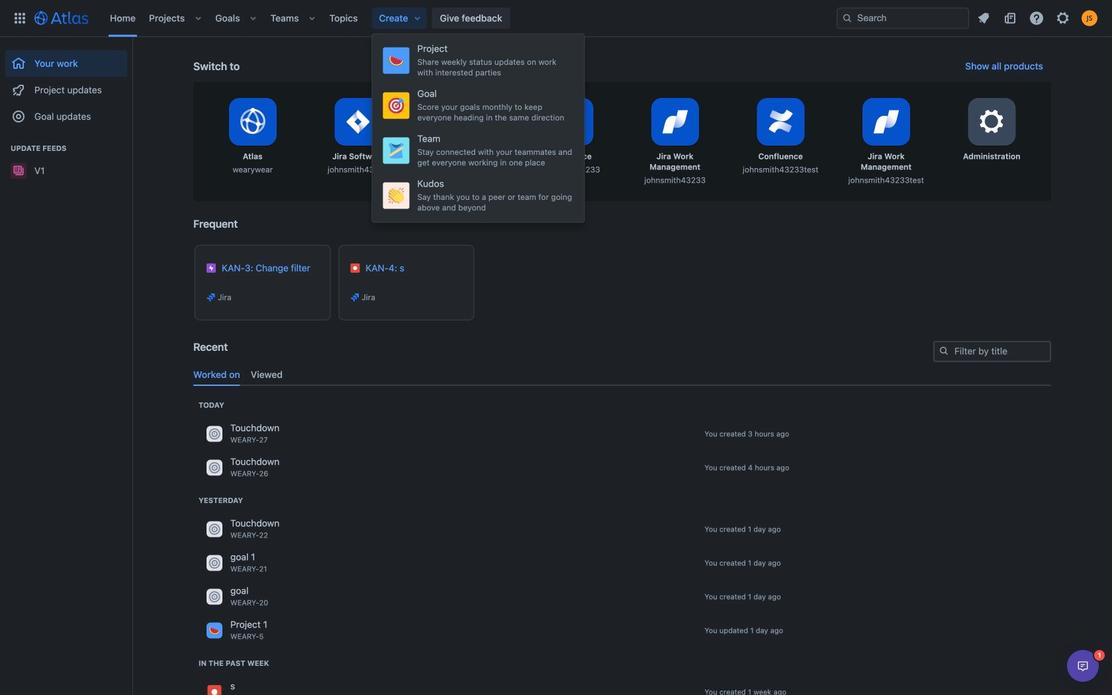 Task type: locate. For each thing, give the bounding box(es) containing it.
:clap: image
[[389, 188, 404, 204]]

jira image
[[207, 685, 223, 696]]

help image
[[1029, 10, 1045, 26]]

tab list
[[188, 364, 1057, 386]]

1 vertical spatial townsquare image
[[207, 522, 223, 538]]

townsquare image
[[207, 426, 223, 442], [207, 522, 223, 538], [207, 589, 223, 605]]

1 vertical spatial townsquare image
[[207, 555, 223, 571]]

0 vertical spatial townsquare image
[[207, 426, 223, 442]]

1 vertical spatial heading
[[199, 495, 243, 506]]

3 townsquare image from the top
[[207, 623, 223, 639]]

1 heading from the top
[[199, 400, 224, 411]]

None search field
[[837, 8, 970, 29]]

3 townsquare image from the top
[[207, 589, 223, 605]]

2 vertical spatial townsquare image
[[207, 623, 223, 639]]

heading for 1st townsquare image
[[199, 400, 224, 411]]

2 heading from the top
[[199, 495, 243, 506]]

jira image
[[206, 292, 217, 303], [206, 292, 217, 303], [350, 292, 361, 303], [350, 292, 361, 303]]

Filter by title field
[[935, 343, 1051, 361]]

:watermelon: image
[[389, 53, 404, 69]]

heading
[[199, 400, 224, 411], [199, 495, 243, 506], [199, 658, 269, 669]]

:watermelon: image
[[389, 53, 404, 69]]

heading for second townsquare image from the bottom of the page
[[199, 495, 243, 506]]

3 heading from the top
[[199, 658, 269, 669]]

1 townsquare image from the top
[[207, 426, 223, 442]]

Search field
[[837, 8, 970, 29]]

:clap: image
[[389, 188, 404, 204]]

account image
[[1082, 10, 1098, 26]]

townsquare image for second townsquare image from the bottom of the page
[[207, 555, 223, 571]]

townsquare image
[[207, 460, 223, 476], [207, 555, 223, 571], [207, 623, 223, 639]]

0 vertical spatial townsquare image
[[207, 460, 223, 476]]

2 townsquare image from the top
[[207, 522, 223, 538]]

0 vertical spatial heading
[[199, 400, 224, 411]]

search image
[[939, 346, 950, 356]]

notifications image
[[976, 10, 992, 26]]

2 vertical spatial townsquare image
[[207, 589, 223, 605]]

dialog
[[1068, 651, 1100, 682]]

2 townsquare image from the top
[[207, 555, 223, 571]]

1 townsquare image from the top
[[207, 460, 223, 476]]

2 vertical spatial heading
[[199, 658, 269, 669]]

banner
[[0, 0, 1113, 37]]

group
[[373, 34, 585, 222], [5, 37, 127, 134], [5, 130, 127, 188]]



Task type: describe. For each thing, give the bounding box(es) containing it.
townsquare image for 1st townsquare image
[[207, 460, 223, 476]]

settings image
[[977, 106, 1008, 138]]

switch to... image
[[12, 10, 28, 26]]

:running_shirt_with_sash: image
[[389, 143, 404, 159]]

top element
[[8, 0, 837, 37]]

search image
[[843, 13, 853, 24]]

:dart: image
[[389, 98, 404, 114]]

:dart: image
[[389, 98, 404, 114]]

settings image
[[1056, 10, 1072, 26]]

heading for jira image
[[199, 658, 269, 669]]

:running_shirt_with_sash: image
[[389, 143, 404, 159]]



Task type: vqa. For each thing, say whether or not it's contained in the screenshot.
MSTeams logo showing  channels are connected to this goal
no



